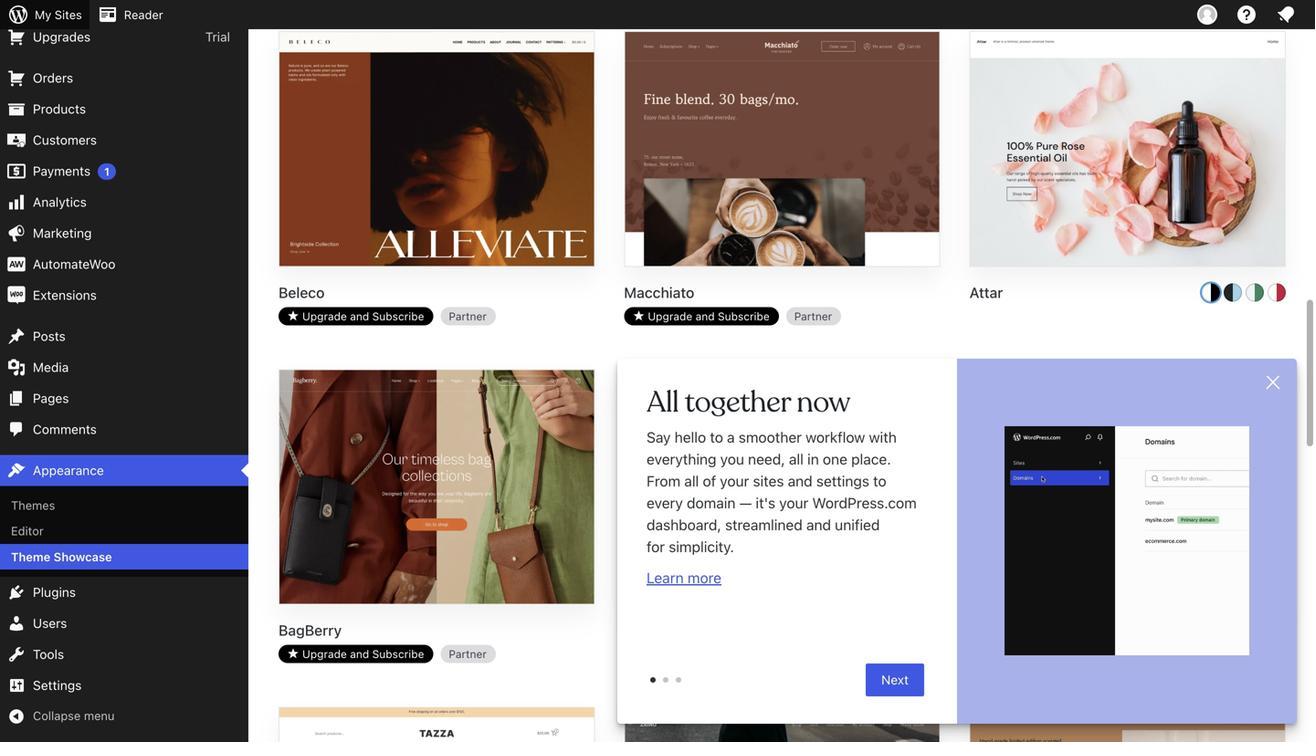 Task type: vqa. For each thing, say whether or not it's contained in the screenshot.
collapse menu link
yes



Task type: locate. For each thing, give the bounding box(es) containing it.
smoother
[[739, 429, 802, 446]]

to left the 'a'
[[710, 429, 723, 446]]

extensions link
[[0, 280, 248, 311]]

my
[[35, 8, 51, 21]]

of
[[703, 473, 716, 490]]

upgrade for beleco
[[302, 310, 347, 323]]

more
[[688, 569, 722, 587]]

a
[[727, 429, 735, 446]]

upgrade and subscribe button down macchiato
[[624, 307, 779, 326]]

partner for macchiato
[[794, 310, 832, 323]]

comments link
[[0, 414, 248, 445]]

help image
[[1236, 4, 1258, 26]]

upgrade for bagberry
[[302, 648, 347, 661]]

partner for noctua
[[1140, 648, 1178, 661]]

themes link
[[0, 493, 248, 518]]

and
[[350, 310, 369, 323], [696, 310, 715, 323], [788, 473, 813, 490], [806, 516, 831, 534], [350, 648, 369, 661], [1041, 648, 1060, 661]]

next button
[[866, 664, 924, 697]]

collapse
[[33, 709, 81, 723]]

place.
[[851, 451, 891, 468]]

upgrade down bagberry at the left bottom of page
[[302, 648, 347, 661]]

upgrade and subscribe for beleco
[[302, 310, 424, 323]]

upgrade down beleco
[[302, 310, 347, 323]]

sites
[[55, 8, 82, 21]]

you
[[720, 451, 744, 468]]

tools
[[33, 647, 64, 662]]

noctua is an elegant, minimalist wordpress block theme. it's scalable to grow with your small or large ecommerce business. noctua combines sleek looks and functionality to attract customers and provides an easy, user-friendly shopping experience they will love. image
[[971, 370, 1285, 618]]

showcase
[[54, 550, 112, 564]]

img image inside automatewoo 'link'
[[7, 255, 26, 274]]

attract loyal customers to your personal-care brand with the lovely beleco theme for woocommerce. the minimal design of beleco has a subtle ambiance ideal for beauty and skincare products. image
[[279, 32, 594, 280]]

extensions
[[33, 288, 97, 303]]

streamlined
[[725, 516, 803, 534]]

to down place.
[[873, 473, 887, 490]]

appearance
[[33, 463, 104, 478]]

the macchiato theme is ideal for artisan storefronts. you offer exceptional products you make with care. showcase your products in a theme designed for stores with a smaller inventory that changes regularly. image
[[625, 32, 939, 280]]

1 vertical spatial all
[[684, 473, 699, 490]]

upgrade and subscribe down bagberry at the left bottom of page
[[302, 648, 424, 661]]

upgrade and subscribe button down bagberry at the left bottom of page
[[279, 645, 433, 664]]

automatewoo link
[[0, 249, 248, 280]]

need,
[[748, 451, 785, 468]]

your down you
[[720, 473, 749, 490]]

attar is a minimal, product-oriented theme. image
[[971, 32, 1285, 268]]

settings
[[816, 473, 869, 490]]

all together now document
[[617, 359, 1297, 724]]

1 vertical spatial your
[[779, 495, 809, 512]]

all left 'of'
[[684, 473, 699, 490]]

with
[[869, 429, 897, 446]]

0 horizontal spatial your
[[720, 473, 749, 490]]

upgrade down macchiato
[[648, 310, 692, 323]]

settings link
[[0, 670, 248, 702]]

posts link
[[0, 321, 248, 352]]

themes
[[11, 499, 55, 512]]

customers link
[[0, 125, 248, 156]]

img image left automatewoo
[[7, 255, 26, 274]]

editor link
[[0, 518, 248, 544]]

upgrade and subscribe button down noctua
[[970, 645, 1124, 664]]

sites
[[753, 473, 784, 490]]

next
[[881, 673, 909, 688]]

noctua
[[970, 622, 1019, 640]]

upgrade and subscribe button for macchiato
[[624, 307, 779, 326]]

0 vertical spatial img image
[[7, 162, 26, 180]]

img image
[[7, 162, 26, 180], [7, 255, 26, 274], [7, 286, 26, 305]]

1 img image from the top
[[7, 162, 26, 180]]

plugins link
[[0, 577, 248, 608]]

say hello to a smoother workflow with everything you need, all in one place. from all of your sites and settings to every domain — it's your wordpress.com dashboard, streamlined and unified for simplicity. image
[[1005, 427, 1249, 656]]

3 img image from the top
[[7, 286, 26, 305]]

menu
[[84, 709, 115, 723]]

analytics link
[[0, 187, 248, 218]]

everything
[[647, 451, 716, 468]]

pages
[[33, 391, 69, 406]]

0 vertical spatial to
[[710, 429, 723, 446]]

upgrade for macchiato
[[648, 310, 692, 323]]

pagination control element
[[647, 664, 928, 697]]

0 vertical spatial all
[[789, 451, 804, 468]]

all
[[647, 384, 679, 421]]

reader
[[124, 8, 163, 21]]

2 vertical spatial img image
[[7, 286, 26, 305]]

simplicity.
[[669, 538, 734, 556]]

orders link
[[0, 63, 248, 94]]

dashboard,
[[647, 516, 721, 534]]

img image inside the extensions link
[[7, 286, 26, 305]]

bagberry
[[279, 622, 342, 640]]

all
[[789, 451, 804, 468], [684, 473, 699, 490]]

0 horizontal spatial all
[[684, 473, 699, 490]]

img image left payments on the top left of the page
[[7, 162, 26, 180]]

comments
[[33, 422, 97, 437]]

to
[[710, 429, 723, 446], [873, 473, 887, 490]]

1 horizontal spatial your
[[779, 495, 809, 512]]

keep all the attention on your fashionable products when you build your store with the ultramodern lenis theme. image
[[625, 370, 939, 618]]

upgrades
[[33, 29, 91, 44]]

theme
[[11, 550, 51, 564]]

users
[[33, 616, 67, 631]]

upgrade and subscribe button down beleco
[[279, 307, 433, 326]]

say
[[647, 429, 671, 446]]

upgrade and subscribe down macchiato
[[648, 310, 770, 323]]

tazza puts the spotlight on your products and your customers. this theme leverages woo commerce to provide you with intuitive product navigation and the patterns you need to master digital merchandising. image
[[279, 708, 594, 743]]

domain
[[687, 495, 736, 512]]

partner for bagberry
[[449, 648, 487, 661]]

workflow
[[806, 429, 865, 446]]

img image for payments
[[7, 162, 26, 180]]

1 vertical spatial img image
[[7, 255, 26, 274]]

upgrade down noctua
[[993, 648, 1038, 661]]

partner
[[449, 310, 487, 323], [794, 310, 832, 323], [449, 648, 487, 661], [1140, 648, 1178, 661]]

img image left extensions
[[7, 286, 26, 305]]

upgrade and subscribe
[[302, 310, 424, 323], [648, 310, 770, 323], [302, 648, 424, 661], [993, 648, 1115, 661]]

2 img image from the top
[[7, 255, 26, 274]]

one
[[823, 451, 847, 468]]

subscribe
[[372, 310, 424, 323], [718, 310, 770, 323], [372, 648, 424, 661], [1063, 648, 1115, 661]]

collapse menu link
[[0, 702, 248, 732]]

your right it's
[[779, 495, 809, 512]]

all left "in" in the right bottom of the page
[[789, 451, 804, 468]]

1 vertical spatial to
[[873, 473, 887, 490]]

1 horizontal spatial all
[[789, 451, 804, 468]]

upgrade and subscribe down beleco
[[302, 310, 424, 323]]

upgrade
[[302, 310, 347, 323], [648, 310, 692, 323], [302, 648, 347, 661], [993, 648, 1038, 661]]



Task type: describe. For each thing, give the bounding box(es) containing it.
my sites
[[35, 8, 82, 21]]

editor
[[11, 524, 44, 538]]

together
[[685, 384, 790, 421]]

1
[[104, 165, 110, 178]]

every
[[647, 495, 683, 512]]

hello
[[675, 429, 706, 446]]

orders
[[33, 70, 73, 85]]

now
[[797, 384, 850, 421]]

reader link
[[89, 0, 170, 29]]

scentina is a modern, minimalist wordpress theme built for perfume and candle stores. enhance your brand identity and increase sales with scentina's upscale look and user-friendly features. image
[[971, 708, 1285, 743]]

0 vertical spatial your
[[720, 473, 749, 490]]

media link
[[0, 352, 248, 383]]

learn
[[647, 569, 684, 587]]

—
[[739, 495, 752, 512]]

upgrade and subscribe button for beleco
[[279, 307, 433, 326]]

theme showcase link
[[0, 544, 248, 570]]

upgrade and subscribe down noctua
[[993, 648, 1115, 661]]

pages link
[[0, 383, 248, 414]]

settings
[[33, 678, 82, 693]]

beleco
[[279, 284, 325, 301]]

analytics
[[33, 195, 87, 210]]

my sites link
[[0, 0, 89, 29]]

learn more
[[647, 569, 722, 587]]

my profile image
[[1197, 5, 1217, 25]]

subscribe for beleco
[[372, 310, 424, 323]]

marketing link
[[0, 218, 248, 249]]

0 horizontal spatial to
[[710, 429, 723, 446]]

plugins
[[33, 585, 76, 600]]

subscribe for macchiato
[[718, 310, 770, 323]]

close image
[[1262, 372, 1284, 394]]

collapse menu
[[33, 709, 115, 723]]

macchiato
[[624, 284, 694, 301]]

1 horizontal spatial to
[[873, 473, 887, 490]]

unified
[[835, 516, 880, 534]]

appearance link
[[0, 455, 248, 486]]

in
[[807, 451, 819, 468]]

tools link
[[0, 639, 248, 670]]

customers
[[33, 132, 97, 148]]

learn more link
[[647, 567, 722, 589]]

manage your notifications image
[[1275, 4, 1297, 26]]

for
[[647, 538, 665, 556]]

marketing
[[33, 226, 92, 241]]

attar
[[970, 284, 1003, 301]]

trial
[[205, 29, 230, 44]]

payments
[[33, 163, 91, 179]]

from
[[647, 473, 681, 490]]

upgrade and subscribe button for bagberry
[[279, 645, 433, 664]]

users link
[[0, 608, 248, 639]]

say hello to a smoother workflow with everything you need, all in one place. from all of your sites and settings to every domain — it's your wordpress.com dashboard, streamlined and unified for simplicity.
[[647, 429, 917, 556]]

products link
[[0, 94, 248, 125]]

zaino puts the spotlight on your products and your customers. this theme leverages woocommerce to provide you with intuitive product navigation and the patterns you need to master digital merchandising. image
[[625, 708, 939, 743]]

all together now
[[647, 384, 850, 421]]

theme showcase
[[11, 550, 112, 564]]

upgrade and subscribe button for noctua
[[970, 645, 1124, 664]]

img image for extensions
[[7, 286, 26, 305]]

automatewoo
[[33, 257, 116, 272]]

partner for beleco
[[449, 310, 487, 323]]

media
[[33, 360, 69, 375]]

upgrade and subscribe for macchiato
[[648, 310, 770, 323]]

products
[[33, 101, 86, 116]]

it's
[[756, 495, 775, 512]]

posts
[[33, 329, 66, 344]]

upgrade and subscribe for bagberry
[[302, 648, 424, 661]]

attract customers to your store with the chic bagberry theme. if you sell purses, handbags, clothing, jewelry, or accessories, bagberry is the perfect theme to show them off. image
[[279, 370, 594, 618]]

img image for automatewoo
[[7, 255, 26, 274]]

wordpress.com
[[812, 495, 917, 512]]

subscribe for bagberry
[[372, 648, 424, 661]]



